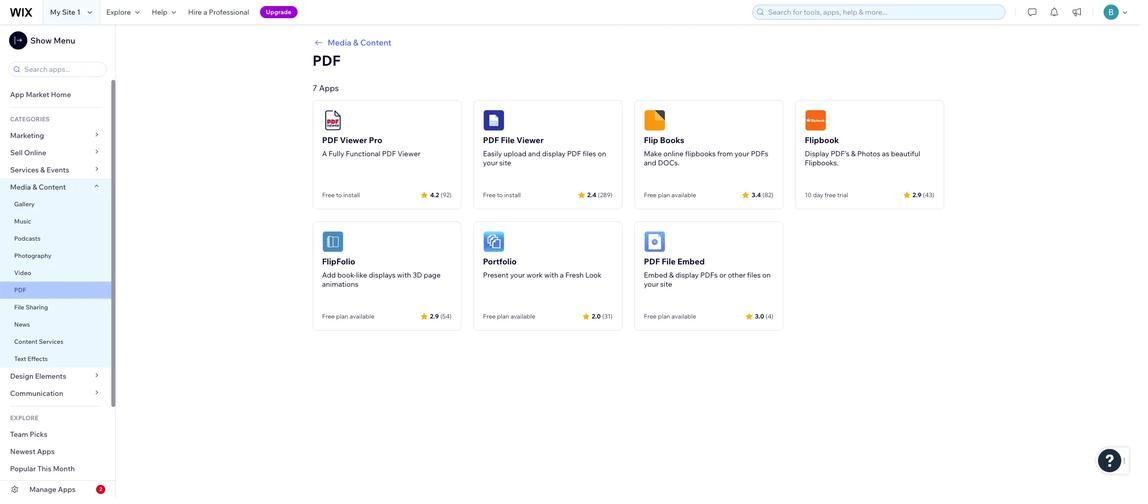 Task type: describe. For each thing, give the bounding box(es) containing it.
with inside flipfolio add book-like displays with 3d page animations
[[397, 271, 411, 280]]

team picks link
[[0, 426, 111, 444]]

content inside content services link
[[14, 338, 38, 346]]

7
[[313, 83, 317, 93]]

upgrade button
[[260, 6, 298, 18]]

on inside the pdf file embed embed & display pdfs or other files on your site
[[763, 271, 771, 280]]

text effects
[[14, 355, 48, 363]]

this
[[37, 465, 51, 474]]

market
[[26, 90, 49, 99]]

home
[[51, 90, 71, 99]]

free for pdf file embed
[[644, 313, 657, 320]]

newest apps link
[[0, 444, 111, 461]]

files inside the pdf file embed embed & display pdfs or other files on your site
[[748, 271, 761, 280]]

work
[[527, 271, 543, 280]]

file inside 'sidebar' element
[[14, 304, 24, 311]]

other
[[728, 271, 746, 280]]

flip books logo image
[[644, 110, 666, 131]]

easily
[[483, 149, 502, 158]]

my
[[50, 8, 61, 17]]

show
[[30, 35, 52, 46]]

install for viewer
[[343, 191, 360, 199]]

flip
[[644, 135, 659, 145]]

flipfolio logo image
[[322, 231, 344, 253]]

services & events
[[10, 166, 69, 175]]

free for flipfolio
[[322, 313, 335, 320]]

podcasts
[[14, 235, 41, 243]]

your inside flip books make online flipbooks from your pdfs and docs.
[[735, 149, 750, 158]]

flipbook logo image
[[805, 110, 827, 131]]

newest
[[10, 448, 35, 457]]

app
[[10, 90, 24, 99]]

flip books make online flipbooks from your pdfs and docs.
[[644, 135, 769, 168]]

show menu button
[[9, 31, 75, 50]]

music
[[14, 218, 31, 225]]

text
[[14, 355, 26, 363]]

picks
[[30, 430, 47, 439]]

(43)
[[923, 191, 935, 199]]

sell online link
[[0, 144, 111, 162]]

1 vertical spatial embed
[[644, 271, 668, 280]]

to for file
[[497, 191, 503, 199]]

upload
[[504, 149, 527, 158]]

book-
[[338, 271, 356, 280]]

online
[[24, 148, 46, 157]]

video link
[[0, 265, 111, 282]]

flipfolio add book-like displays with 3d page animations
[[322, 257, 441, 289]]

explore
[[106, 8, 131, 17]]

display inside the pdf file embed embed & display pdfs or other files on your site
[[676, 271, 699, 280]]

fully
[[329, 149, 344, 158]]

pdf file viewer logo image
[[483, 110, 505, 131]]

free for portfolio
[[483, 313, 496, 320]]

news
[[14, 321, 30, 329]]

your inside "pdf file viewer easily upload and display pdf files on your site"
[[483, 158, 498, 168]]

free for pdf file viewer
[[483, 191, 496, 199]]

app market home link
[[0, 86, 111, 103]]

4.2
[[430, 191, 439, 199]]

file for embed
[[662, 257, 676, 267]]

free for pdf viewer pro
[[322, 191, 335, 199]]

Search apps... field
[[21, 62, 103, 76]]

content services
[[14, 338, 63, 346]]

pro
[[369, 135, 383, 145]]

& inside flipbook display pdf's & photos as beautiful flipbooks.
[[852, 149, 856, 158]]

2.9 for flipbook
[[913, 191, 922, 199]]

pdf file embed embed & display pdfs or other files on your site
[[644, 257, 771, 289]]

1 vertical spatial media & content link
[[0, 179, 111, 196]]

on inside "pdf file viewer easily upload and display pdf files on your site"
[[598, 149, 607, 158]]

10 day free trial
[[805, 191, 849, 199]]

displays
[[369, 271, 396, 280]]

gallery link
[[0, 196, 111, 213]]

menu
[[54, 35, 75, 46]]

online
[[664, 149, 684, 158]]

plan for book-
[[336, 313, 348, 320]]

make
[[644, 149, 662, 158]]

files inside "pdf file viewer easily upload and display pdf files on your site"
[[583, 149, 597, 158]]

available for your
[[511, 313, 536, 320]]

present
[[483, 271, 509, 280]]

site inside "pdf file viewer easily upload and display pdf files on your site"
[[500, 158, 511, 168]]

explore
[[10, 415, 38, 422]]

pdfs inside flip books make online flipbooks from your pdfs and docs.
[[751, 149, 769, 158]]

day
[[813, 191, 824, 199]]

as
[[882, 149, 890, 158]]

marketing
[[10, 131, 44, 140]]

2.0
[[592, 313, 601, 320]]

trial
[[838, 191, 849, 199]]

free
[[825, 191, 836, 199]]

services & events link
[[0, 162, 111, 179]]

hire
[[188, 8, 202, 17]]

available for embed
[[672, 313, 697, 320]]

hire a professional link
[[182, 0, 255, 24]]

sidebar element
[[0, 24, 116, 499]]

1
[[77, 8, 80, 17]]

& inside the pdf file embed embed & display pdfs or other files on your site
[[670, 271, 674, 280]]

fresh
[[566, 271, 584, 280]]

file for viewer
[[501, 135, 515, 145]]

sell online
[[10, 148, 46, 157]]

books
[[660, 135, 685, 145]]

communication link
[[0, 385, 111, 402]]

a
[[322, 149, 327, 158]]

available for book-
[[350, 313, 375, 320]]

look
[[586, 271, 602, 280]]

3.4
[[752, 191, 761, 199]]

plan for make
[[658, 191, 670, 199]]

free plan available for book-
[[322, 313, 375, 320]]

flipbooks
[[686, 149, 716, 158]]

free for flip books
[[644, 191, 657, 199]]

(92)
[[441, 191, 452, 199]]

help
[[152, 8, 167, 17]]



Task type: vqa. For each thing, say whether or not it's contained in the screenshot.
Loyalty & Referrals on the top left
no



Task type: locate. For each thing, give the bounding box(es) containing it.
with right work
[[545, 271, 559, 280]]

1 vertical spatial 2.9
[[430, 313, 439, 320]]

with left 3d
[[397, 271, 411, 280]]

viewer right functional
[[398, 149, 421, 158]]

install for file
[[504, 191, 521, 199]]

apps for newest apps
[[37, 448, 55, 457]]

podcasts link
[[0, 230, 111, 248]]

on
[[598, 149, 607, 158], [763, 271, 771, 280]]

0 horizontal spatial apps
[[37, 448, 55, 457]]

music link
[[0, 213, 111, 230]]

text effects link
[[0, 351, 111, 368]]

file
[[501, 135, 515, 145], [662, 257, 676, 267], [14, 304, 24, 311]]

2.9 left (54)
[[430, 313, 439, 320]]

site
[[62, 8, 75, 17]]

3.0
[[755, 313, 765, 320]]

0 horizontal spatial file
[[14, 304, 24, 311]]

2 horizontal spatial file
[[662, 257, 676, 267]]

gallery
[[14, 200, 35, 208]]

show menu
[[30, 35, 75, 46]]

1 to from the left
[[336, 191, 342, 199]]

0 horizontal spatial content
[[14, 338, 38, 346]]

7 apps
[[313, 83, 339, 93]]

install down upload
[[504, 191, 521, 199]]

0 horizontal spatial media
[[10, 183, 31, 192]]

plan for embed
[[658, 313, 670, 320]]

pdf link
[[0, 282, 111, 299]]

add
[[322, 271, 336, 280]]

0 vertical spatial apps
[[319, 83, 339, 93]]

site down pdf file embed  logo at the right
[[661, 280, 672, 289]]

2.9 (43)
[[913, 191, 935, 199]]

hire a professional
[[188, 8, 249, 17]]

0 horizontal spatial media & content
[[10, 183, 66, 192]]

1 horizontal spatial media
[[328, 37, 352, 48]]

file up news
[[14, 304, 24, 311]]

popular this month
[[10, 465, 75, 474]]

1 horizontal spatial a
[[560, 271, 564, 280]]

1 vertical spatial pdfs
[[701, 271, 718, 280]]

display
[[805, 149, 830, 158]]

2.9 left (43) on the right top of the page
[[913, 191, 922, 199]]

available
[[672, 191, 697, 199], [350, 313, 375, 320], [511, 313, 536, 320], [672, 313, 697, 320]]

1 horizontal spatial files
[[748, 271, 761, 280]]

0 vertical spatial pdfs
[[751, 149, 769, 158]]

from
[[718, 149, 733, 158]]

manage
[[29, 486, 56, 495]]

1 horizontal spatial embed
[[678, 257, 705, 267]]

and left docs.
[[644, 158, 657, 168]]

media & content
[[328, 37, 392, 48], [10, 183, 66, 192]]

to down the fully
[[336, 191, 342, 199]]

site
[[500, 158, 511, 168], [661, 280, 672, 289]]

0 horizontal spatial embed
[[644, 271, 668, 280]]

0 horizontal spatial to
[[336, 191, 342, 199]]

plan for your
[[497, 313, 509, 320]]

apps
[[319, 83, 339, 93], [37, 448, 55, 457], [58, 486, 76, 495]]

0 horizontal spatial files
[[583, 149, 597, 158]]

free to install for viewer
[[322, 191, 360, 199]]

1 vertical spatial display
[[676, 271, 699, 280]]

0 horizontal spatial display
[[542, 149, 566, 158]]

0 horizontal spatial media & content link
[[0, 179, 111, 196]]

a right hire
[[204, 8, 207, 17]]

apps down month
[[58, 486, 76, 495]]

1 vertical spatial file
[[662, 257, 676, 267]]

2 vertical spatial content
[[14, 338, 38, 346]]

to for viewer
[[336, 191, 342, 199]]

pdf viewer pro a fully functional pdf viewer
[[322, 135, 421, 158]]

to
[[336, 191, 342, 199], [497, 191, 503, 199]]

(289)
[[598, 191, 613, 199]]

viewer up upload
[[517, 135, 544, 145]]

your down pdf file embed  logo at the right
[[644, 280, 659, 289]]

free to install for file
[[483, 191, 521, 199]]

1 vertical spatial apps
[[37, 448, 55, 457]]

1 horizontal spatial site
[[661, 280, 672, 289]]

pdfs right from
[[751, 149, 769, 158]]

app market home
[[10, 90, 71, 99]]

professional
[[209, 8, 249, 17]]

0 vertical spatial embed
[[678, 257, 705, 267]]

or
[[720, 271, 727, 280]]

0 vertical spatial media
[[328, 37, 352, 48]]

to down easily
[[497, 191, 503, 199]]

available down work
[[511, 313, 536, 320]]

flipbook
[[805, 135, 840, 145]]

2 horizontal spatial viewer
[[517, 135, 544, 145]]

0 horizontal spatial pdfs
[[701, 271, 718, 280]]

media up 7 apps
[[328, 37, 352, 48]]

popular this month link
[[0, 461, 111, 478]]

2 vertical spatial file
[[14, 304, 24, 311]]

1 vertical spatial media & content
[[10, 183, 66, 192]]

0 horizontal spatial 2.9
[[430, 313, 439, 320]]

0 vertical spatial file
[[501, 135, 515, 145]]

0 vertical spatial services
[[10, 166, 39, 175]]

free plan available for your
[[483, 313, 536, 320]]

services down news link
[[39, 338, 63, 346]]

1 horizontal spatial free to install
[[483, 191, 521, 199]]

manage apps
[[29, 486, 76, 495]]

your inside portfolio present your work with a fresh look
[[510, 271, 525, 280]]

portfolio present your work with a fresh look
[[483, 257, 602, 280]]

0 horizontal spatial on
[[598, 149, 607, 158]]

3.0 (4)
[[755, 313, 774, 320]]

marketing link
[[0, 127, 111, 144]]

1 install from the left
[[343, 191, 360, 199]]

site inside the pdf file embed embed & display pdfs or other files on your site
[[661, 280, 672, 289]]

2.9 for flipfolio
[[430, 313, 439, 320]]

design elements link
[[0, 368, 111, 385]]

0 horizontal spatial site
[[500, 158, 511, 168]]

and inside "pdf file viewer easily upload and display pdf files on your site"
[[528, 149, 541, 158]]

apps for 7 apps
[[319, 83, 339, 93]]

1 horizontal spatial file
[[501, 135, 515, 145]]

1 horizontal spatial to
[[497, 191, 503, 199]]

pdf inside 'sidebar' element
[[14, 287, 26, 294]]

and inside flip books make online flipbooks from your pdfs and docs.
[[644, 158, 657, 168]]

file sharing
[[14, 304, 48, 311]]

1 horizontal spatial and
[[644, 158, 657, 168]]

2.9 (54)
[[430, 313, 452, 320]]

0 horizontal spatial install
[[343, 191, 360, 199]]

and right upload
[[528, 149, 541, 158]]

0 horizontal spatial free to install
[[322, 191, 360, 199]]

and
[[528, 149, 541, 158], [644, 158, 657, 168]]

communication
[[10, 389, 65, 398]]

1 horizontal spatial media & content
[[328, 37, 392, 48]]

file up upload
[[501, 135, 515, 145]]

content
[[361, 37, 392, 48], [39, 183, 66, 192], [14, 338, 38, 346]]

display left or
[[676, 271, 699, 280]]

your right from
[[735, 149, 750, 158]]

viewer inside "pdf file viewer easily upload and display pdf files on your site"
[[517, 135, 544, 145]]

popular
[[10, 465, 36, 474]]

photography link
[[0, 248, 111, 265]]

free down animations
[[322, 313, 335, 320]]

upgrade
[[266, 8, 292, 16]]

on right other
[[763, 271, 771, 280]]

1 horizontal spatial with
[[545, 271, 559, 280]]

2 free to install from the left
[[483, 191, 521, 199]]

1 vertical spatial a
[[560, 271, 564, 280]]

Search for tools, apps, help & more... field
[[766, 5, 1002, 19]]

0 vertical spatial content
[[361, 37, 392, 48]]

2 horizontal spatial content
[[361, 37, 392, 48]]

0 vertical spatial media & content link
[[313, 36, 944, 49]]

1 free to install from the left
[[322, 191, 360, 199]]

display inside "pdf file viewer easily upload and display pdf files on your site"
[[542, 149, 566, 158]]

pdfs left or
[[701, 271, 718, 280]]

1 horizontal spatial viewer
[[398, 149, 421, 158]]

your inside the pdf file embed embed & display pdfs or other files on your site
[[644, 280, 659, 289]]

free down a
[[322, 191, 335, 199]]

sharing
[[26, 304, 48, 311]]

1 horizontal spatial 2.9
[[913, 191, 922, 199]]

files
[[583, 149, 597, 158], [748, 271, 761, 280]]

0 horizontal spatial a
[[204, 8, 207, 17]]

2 install from the left
[[504, 191, 521, 199]]

2.4 (289)
[[588, 191, 613, 199]]

pdf inside the pdf file embed embed & display pdfs or other files on your site
[[644, 257, 660, 267]]

a inside portfolio present your work with a fresh look
[[560, 271, 564, 280]]

sell
[[10, 148, 23, 157]]

1 vertical spatial site
[[661, 280, 672, 289]]

file inside the pdf file embed embed & display pdfs or other files on your site
[[662, 257, 676, 267]]

1 with from the left
[[397, 271, 411, 280]]

free plan available for make
[[644, 191, 697, 199]]

viewer up functional
[[340, 135, 367, 145]]

pdfs inside the pdf file embed embed & display pdfs or other files on your site
[[701, 271, 718, 280]]

1 vertical spatial services
[[39, 338, 63, 346]]

with
[[397, 271, 411, 280], [545, 271, 559, 280]]

files right other
[[748, 271, 761, 280]]

4.2 (92)
[[430, 191, 452, 199]]

team picks
[[10, 430, 47, 439]]

categories
[[10, 115, 50, 123]]

events
[[47, 166, 69, 175]]

2 to from the left
[[497, 191, 503, 199]]

2 with from the left
[[545, 271, 559, 280]]

0 vertical spatial a
[[204, 8, 207, 17]]

0 vertical spatial on
[[598, 149, 607, 158]]

flipbooks.
[[805, 158, 839, 168]]

0 vertical spatial media & content
[[328, 37, 392, 48]]

on up 2.4 (289)
[[598, 149, 607, 158]]

available down the pdf file embed embed & display pdfs or other files on your site
[[672, 313, 697, 320]]

animations
[[322, 280, 359, 289]]

1 vertical spatial media
[[10, 183, 31, 192]]

2
[[99, 487, 102, 493]]

file sharing link
[[0, 299, 111, 316]]

docs.
[[658, 158, 680, 168]]

file down pdf file embed  logo at the right
[[662, 257, 676, 267]]

with inside portfolio present your work with a fresh look
[[545, 271, 559, 280]]

0 vertical spatial files
[[583, 149, 597, 158]]

team
[[10, 430, 28, 439]]

apps right 7
[[319, 83, 339, 93]]

1 horizontal spatial pdfs
[[751, 149, 769, 158]]

1 horizontal spatial display
[[676, 271, 699, 280]]

media & content inside 'sidebar' element
[[10, 183, 66, 192]]

1 horizontal spatial install
[[504, 191, 521, 199]]

10
[[805, 191, 812, 199]]

files up 2.4
[[583, 149, 597, 158]]

file inside "pdf file viewer easily upload and display pdf files on your site"
[[501, 135, 515, 145]]

available down animations
[[350, 313, 375, 320]]

apps up this
[[37, 448, 55, 457]]

apps for manage apps
[[58, 486, 76, 495]]

free plan available for embed
[[644, 313, 697, 320]]

design
[[10, 372, 33, 381]]

design elements
[[10, 372, 66, 381]]

1 horizontal spatial on
[[763, 271, 771, 280]]

1 horizontal spatial media & content link
[[313, 36, 944, 49]]

pdf viewer pro logo image
[[322, 110, 344, 131]]

2 vertical spatial apps
[[58, 486, 76, 495]]

free right the (31)
[[644, 313, 657, 320]]

2.4
[[588, 191, 597, 199]]

1 vertical spatial content
[[39, 183, 66, 192]]

a left "fresh"
[[560, 271, 564, 280]]

display right upload
[[542, 149, 566, 158]]

your left upload
[[483, 158, 498, 168]]

0 vertical spatial 2.9
[[913, 191, 922, 199]]

free to install
[[322, 191, 360, 199], [483, 191, 521, 199]]

1 horizontal spatial content
[[39, 183, 66, 192]]

free down easily
[[483, 191, 496, 199]]

pdf
[[313, 52, 341, 69], [322, 135, 338, 145], [483, 135, 499, 145], [382, 149, 396, 158], [567, 149, 581, 158], [644, 257, 660, 267], [14, 287, 26, 294]]

photos
[[858, 149, 881, 158]]

free down present
[[483, 313, 496, 320]]

free down make
[[644, 191, 657, 199]]

portfolio logo image
[[483, 231, 505, 253]]

your
[[735, 149, 750, 158], [483, 158, 498, 168], [510, 271, 525, 280], [644, 280, 659, 289]]

viewer
[[340, 135, 367, 145], [517, 135, 544, 145], [398, 149, 421, 158]]

media inside 'sidebar' element
[[10, 183, 31, 192]]

3.4 (82)
[[752, 191, 774, 199]]

available down docs.
[[672, 191, 697, 199]]

0 vertical spatial site
[[500, 158, 511, 168]]

0 horizontal spatial and
[[528, 149, 541, 158]]

functional
[[346, 149, 381, 158]]

pdf file embed  logo image
[[644, 231, 666, 253]]

free
[[322, 191, 335, 199], [483, 191, 496, 199], [644, 191, 657, 199], [322, 313, 335, 320], [483, 313, 496, 320], [644, 313, 657, 320]]

your left work
[[510, 271, 525, 280]]

(82)
[[763, 191, 774, 199]]

0 horizontal spatial viewer
[[340, 135, 367, 145]]

0 vertical spatial display
[[542, 149, 566, 158]]

media & content link
[[313, 36, 944, 49], [0, 179, 111, 196]]

1 vertical spatial files
[[748, 271, 761, 280]]

available for make
[[672, 191, 697, 199]]

1 horizontal spatial apps
[[58, 486, 76, 495]]

media up gallery at the top left of page
[[10, 183, 31, 192]]

services down sell online
[[10, 166, 39, 175]]

site down the pdf file viewer logo
[[500, 158, 511, 168]]

install
[[343, 191, 360, 199], [504, 191, 521, 199]]

display
[[542, 149, 566, 158], [676, 271, 699, 280]]

content services link
[[0, 334, 111, 351]]

flipbook display pdf's & photos as beautiful flipbooks.
[[805, 135, 921, 168]]

install down functional
[[343, 191, 360, 199]]

free to install down the fully
[[322, 191, 360, 199]]

newest apps
[[10, 448, 55, 457]]

beautiful
[[891, 149, 921, 158]]

pdf's
[[831, 149, 850, 158]]

free to install down easily
[[483, 191, 521, 199]]

1 vertical spatial on
[[763, 271, 771, 280]]

0 horizontal spatial with
[[397, 271, 411, 280]]

2 horizontal spatial apps
[[319, 83, 339, 93]]

2.0 (31)
[[592, 313, 613, 320]]



